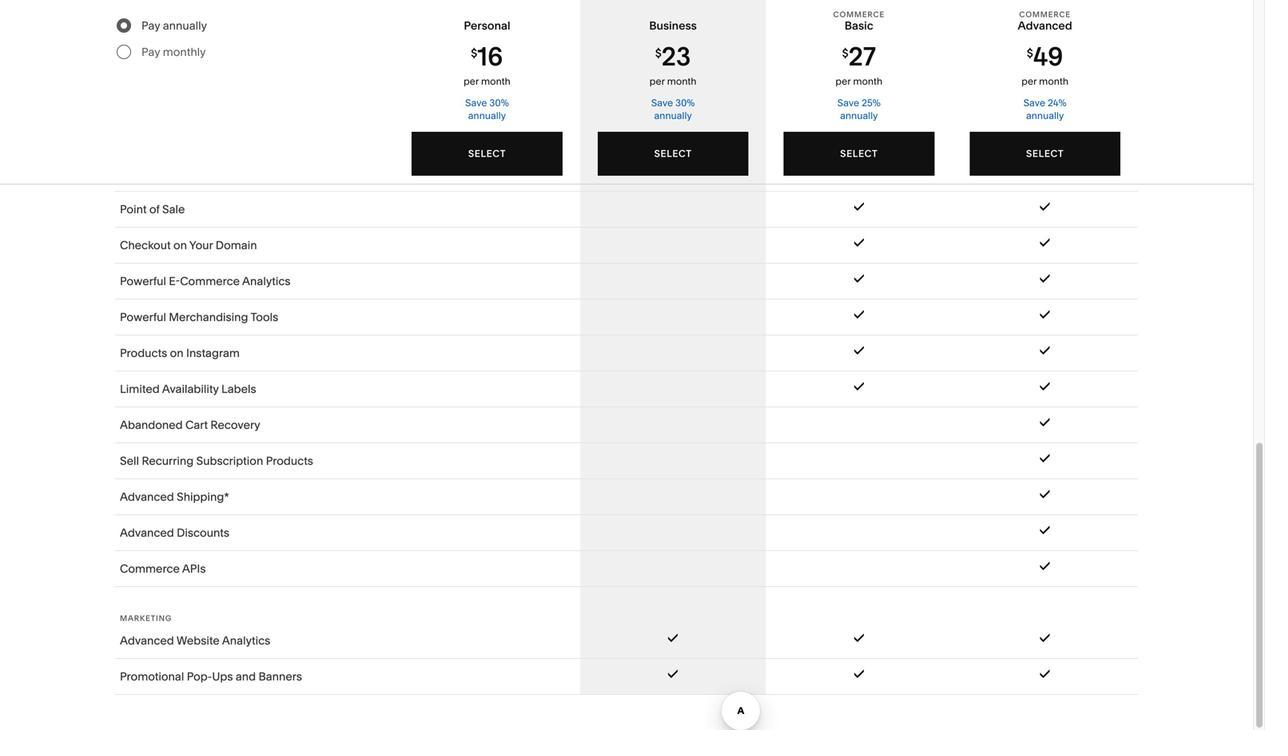 Task type: describe. For each thing, give the bounding box(es) containing it.
month for 49
[[1040, 76, 1069, 87]]

tools
[[251, 311, 278, 324]]

23
[[662, 41, 691, 72]]

5
[[500, 702, 507, 716]]

powerful for powerful merchandising tools
[[120, 311, 166, 324]]

save 30% annually for 16
[[466, 97, 509, 122]]

25%
[[862, 97, 881, 109]]

business
[[650, 19, 697, 32]]

advanced website analytics
[[120, 635, 270, 648]]

save 25% annually
[[838, 97, 881, 122]]

limited availability labels
[[120, 383, 256, 396]]

discounts
[[177, 527, 230, 540]]

limited
[[120, 383, 160, 396]]

pay for pay annually
[[142, 19, 160, 32]]

checkout
[[120, 239, 171, 252]]

save inside 'save 24% annually'
[[1024, 97, 1046, 109]]

2 select button from the left
[[598, 132, 749, 176]]

promotional pop-ups and banners
[[120, 670, 302, 684]]

contacts link
[[26, 184, 178, 202]]

out
[[697, 702, 714, 716]]

2 9% from the left
[[851, 14, 868, 28]]

shipping*
[[177, 491, 229, 504]]

annually up monthly
[[163, 19, 207, 32]]

products on instagram
[[120, 347, 240, 360]]

terryturtle85@gmail.com button
[[24, 630, 178, 660]]

your
[[729, 702, 753, 716]]

commerce for apis
[[120, 563, 180, 576]]

save inside save 25% annually
[[838, 97, 860, 109]]

pay annually
[[142, 19, 207, 32]]

sale
[[162, 203, 185, 216]]

annually inside save 25% annually
[[841, 110, 878, 122]]

and inside the transaction fees for courses, memberships, and video sales
[[357, 5, 377, 19]]

commerce for advanced
[[1020, 10, 1071, 19]]

powerful merchandising tools
[[120, 311, 278, 324]]

$ for 16
[[471, 46, 478, 60]]

3 9% from the left
[[1038, 14, 1054, 28]]

4 select from the left
[[1027, 148, 1065, 160]]

instagram
[[186, 347, 240, 360]]

advanced for advanced website analytics
[[120, 635, 174, 648]]

point
[[120, 203, 147, 216]]

terryturtle85@gmail.com
[[64, 646, 175, 657]]

$ for 49
[[1027, 46, 1034, 60]]

apis
[[182, 563, 206, 576]]

1 select button from the left
[[412, 132, 563, 176]]

$ 23 per month
[[650, 41, 697, 87]]

recurring
[[142, 455, 194, 468]]

sell for sell unlimited products
[[120, 59, 139, 72]]

abandoned cart recovery
[[120, 419, 260, 432]]

subscription
[[196, 455, 263, 468]]

recovery
[[211, 419, 260, 432]]

upgrade
[[540, 702, 586, 716]]

0 horizontal spatial your
[[189, 239, 213, 252]]

annually down $ 23 per month
[[654, 110, 692, 122]]

month for 16
[[481, 76, 511, 87]]

30% for 16
[[490, 97, 509, 109]]

availability
[[162, 383, 219, 396]]

1 horizontal spatial your
[[411, 702, 434, 716]]

1 select from the left
[[468, 148, 506, 160]]

annually down $ 16 per month
[[468, 110, 506, 122]]

monthly
[[163, 45, 206, 59]]

2 horizontal spatial products
[[266, 455, 313, 468]]

30% for 23
[[676, 97, 695, 109]]

1 vertical spatial and
[[236, 670, 256, 684]]

$ for 27
[[843, 46, 849, 60]]

0 horizontal spatial products
[[120, 347, 167, 360]]

49
[[1034, 41, 1064, 72]]

your trial ends in 5 days. upgrade now to get the most out of your site.
[[411, 702, 777, 716]]

pay monthly
[[142, 45, 206, 59]]

e-
[[169, 275, 180, 288]]



Task type: locate. For each thing, give the bounding box(es) containing it.
sales
[[154, 23, 182, 36]]

per for 27
[[836, 76, 851, 87]]

4 month from the left
[[1040, 76, 1069, 87]]

powerful
[[120, 275, 166, 288], [120, 311, 166, 324]]

2 powerful from the top
[[120, 311, 166, 324]]

on left instagram
[[170, 347, 184, 360]]

checkout on your domain
[[120, 239, 257, 252]]

month inside $ 49 per month
[[1040, 76, 1069, 87]]

ups
[[212, 670, 233, 684]]

powerful up products on instagram
[[120, 311, 166, 324]]

advanced down marketing
[[120, 635, 174, 648]]

annually down the 24%
[[1027, 110, 1065, 122]]

sell for sell recurring subscription products
[[120, 455, 139, 468]]

3 save from the left
[[838, 97, 860, 109]]

products
[[196, 59, 243, 72], [120, 347, 167, 360], [266, 455, 313, 468]]

your left trial
[[411, 702, 434, 716]]

1 powerful from the top
[[120, 275, 166, 288]]

commerce down advanced discounts
[[120, 563, 180, 576]]

month inside $ 16 per month
[[481, 76, 511, 87]]

ends
[[459, 702, 486, 716]]

0 horizontal spatial and
[[236, 670, 256, 684]]

0 vertical spatial of
[[149, 203, 160, 216]]

on for instagram
[[170, 347, 184, 360]]

commerce inside commerce advanced
[[1020, 10, 1071, 19]]

save down $ 16 per month
[[466, 97, 487, 109]]

2 $ from the left
[[656, 46, 662, 60]]

on
[[174, 239, 187, 252], [170, 347, 184, 360]]

per for 16
[[464, 76, 479, 87]]

per inside $ 49 per month
[[1022, 76, 1037, 87]]

in
[[488, 702, 498, 716]]

pay down the video
[[142, 45, 160, 59]]

month
[[481, 76, 511, 87], [667, 76, 697, 87], [854, 76, 883, 87], [1040, 76, 1069, 87]]

fees
[[184, 5, 209, 19]]

1 save from the left
[[466, 97, 487, 109]]

30% down $ 16 per month
[[490, 97, 509, 109]]

per
[[464, 76, 479, 87], [650, 76, 665, 87], [836, 76, 851, 87], [1022, 76, 1037, 87]]

1 9% from the left
[[665, 14, 681, 28]]

point of sale
[[120, 203, 185, 216]]

per for 23
[[650, 76, 665, 87]]

powerful for powerful e-commerce analytics
[[120, 275, 166, 288]]

trial
[[437, 702, 457, 716]]

0 vertical spatial pay
[[142, 19, 160, 32]]

sell recurring subscription products
[[120, 455, 313, 468]]

pay up pay monthly
[[142, 19, 160, 32]]

sell down the video
[[120, 59, 139, 72]]

1 month from the left
[[481, 76, 511, 87]]

$ down commerce advanced
[[1027, 46, 1034, 60]]

per inside $ 27 per month
[[836, 76, 851, 87]]

1 vertical spatial pay
[[142, 45, 160, 59]]

1 vertical spatial on
[[170, 347, 184, 360]]

0 horizontal spatial 30%
[[490, 97, 509, 109]]

0 horizontal spatial save 30% annually
[[466, 97, 509, 122]]

$ down personal
[[471, 46, 478, 60]]

month inside $ 27 per month
[[854, 76, 883, 87]]

merchandising
[[169, 311, 248, 324]]

2 save 30% annually from the left
[[652, 97, 695, 122]]

pay
[[142, 19, 160, 32], [142, 45, 160, 59]]

0 vertical spatial on
[[174, 239, 187, 252]]

$ inside $ 27 per month
[[843, 46, 849, 60]]

9% up 23
[[665, 14, 681, 28]]

for
[[212, 5, 226, 19]]

your left the domain
[[189, 239, 213, 252]]

0 vertical spatial and
[[357, 5, 377, 19]]

website
[[177, 635, 220, 648]]

1 per from the left
[[464, 76, 479, 87]]

commerce for basic
[[834, 10, 885, 19]]

advanced for advanced shipping*
[[120, 491, 174, 504]]

save 30% annually down $ 23 per month
[[652, 97, 695, 122]]

1 vertical spatial analytics
[[222, 635, 270, 648]]

personal
[[464, 19, 511, 32]]

$ down basic
[[843, 46, 849, 60]]

4 per from the left
[[1022, 76, 1037, 87]]

4 select button from the left
[[970, 132, 1121, 176]]

1 horizontal spatial and
[[357, 5, 377, 19]]

month down 16
[[481, 76, 511, 87]]

save 30% annually for 23
[[652, 97, 695, 122]]

commerce up 49
[[1020, 10, 1071, 19]]

on for your
[[174, 239, 187, 252]]

1 pay from the top
[[142, 19, 160, 32]]

2 30% from the left
[[676, 97, 695, 109]]

advanced discounts
[[120, 527, 230, 540]]

1 vertical spatial of
[[717, 702, 727, 716]]

sell unlimited products
[[120, 59, 243, 72]]

2 select from the left
[[655, 148, 692, 160]]

$ down business at the right of the page
[[656, 46, 662, 60]]

0 horizontal spatial of
[[149, 203, 160, 216]]

0 vertical spatial sell
[[120, 59, 139, 72]]

most
[[667, 702, 694, 716]]

$ inside $ 23 per month
[[656, 46, 662, 60]]

2 vertical spatial products
[[266, 455, 313, 468]]

get
[[627, 702, 645, 716]]

2 save from the left
[[652, 97, 674, 109]]

analytics up ups
[[222, 635, 270, 648]]

of
[[149, 203, 160, 216], [717, 702, 727, 716]]

9% up 49
[[1038, 14, 1054, 28]]

on right checkout
[[174, 239, 187, 252]]

3 per from the left
[[836, 76, 851, 87]]

courses,
[[229, 5, 275, 19]]

annually inside 'save 24% annually'
[[1027, 110, 1065, 122]]

save 30% annually
[[466, 97, 509, 122], [652, 97, 695, 122]]

month down 23
[[667, 76, 697, 87]]

save left the 24%
[[1024, 97, 1046, 109]]

0 vertical spatial powerful
[[120, 275, 166, 288]]

now
[[589, 702, 611, 716]]

per inside $ 23 per month
[[650, 76, 665, 87]]

analytics
[[242, 275, 291, 288], [222, 635, 270, 648]]

0 vertical spatial your
[[189, 239, 213, 252]]

select button
[[412, 132, 563, 176], [598, 132, 749, 176], [784, 132, 935, 176], [970, 132, 1121, 176]]

9% up 27
[[851, 14, 868, 28]]

per down 16
[[464, 76, 479, 87]]

advanced up 49
[[1018, 19, 1073, 32]]

per for 49
[[1022, 76, 1037, 87]]

annually
[[163, 19, 207, 32], [468, 110, 506, 122], [654, 110, 692, 122], [841, 110, 878, 122], [1027, 110, 1065, 122]]

3 $ from the left
[[843, 46, 849, 60]]

days.
[[510, 702, 537, 716]]

transaction
[[120, 5, 181, 19]]

2 pay from the top
[[142, 45, 160, 59]]

1 30% from the left
[[490, 97, 509, 109]]

1 sell from the top
[[120, 59, 139, 72]]

abandoned
[[120, 419, 183, 432]]

1 horizontal spatial save 30% annually
[[652, 97, 695, 122]]

products right unlimited
[[196, 59, 243, 72]]

0 horizontal spatial 9%
[[665, 14, 681, 28]]

3 select from the left
[[841, 148, 878, 160]]

24%
[[1048, 97, 1067, 109]]

select
[[468, 148, 506, 160], [655, 148, 692, 160], [841, 148, 878, 160], [1027, 148, 1065, 160]]

sell
[[120, 59, 139, 72], [120, 455, 139, 468]]

2 horizontal spatial 9%
[[1038, 14, 1054, 28]]

month for 27
[[854, 76, 883, 87]]

2 month from the left
[[667, 76, 697, 87]]

of right out on the bottom right of page
[[717, 702, 727, 716]]

products right the subscription
[[266, 455, 313, 468]]

advanced up commerce apis
[[120, 527, 174, 540]]

unlimited
[[142, 59, 193, 72]]

per down 23
[[650, 76, 665, 87]]

your
[[189, 239, 213, 252], [411, 702, 434, 716]]

domain
[[216, 239, 257, 252]]

$ inside $ 49 per month
[[1027, 46, 1034, 60]]

contacts
[[26, 184, 81, 200]]

1 horizontal spatial 9%
[[851, 14, 868, 28]]

3 select button from the left
[[784, 132, 935, 176]]

month for 23
[[667, 76, 697, 87]]

$ 49 per month
[[1022, 41, 1069, 87]]

basic
[[845, 19, 874, 32]]

commerce up "merchandising"
[[180, 275, 240, 288]]

commerce up 27
[[834, 10, 885, 19]]

9%
[[665, 14, 681, 28], [851, 14, 868, 28], [1038, 14, 1054, 28]]

2 per from the left
[[650, 76, 665, 87]]

1 $ from the left
[[471, 46, 478, 60]]

transaction fees for courses, memberships, and video sales
[[120, 5, 377, 36]]

banners
[[259, 670, 302, 684]]

1 vertical spatial sell
[[120, 455, 139, 468]]

4 $ from the left
[[1027, 46, 1034, 60]]

save left 25%
[[838, 97, 860, 109]]

$ 16 per month
[[464, 41, 511, 87]]

to
[[614, 702, 625, 716]]

advanced
[[1018, 19, 1073, 32], [120, 491, 174, 504], [120, 527, 174, 540], [120, 635, 174, 648]]

video
[[120, 23, 151, 36]]

1 horizontal spatial 30%
[[676, 97, 695, 109]]

save 24% annually
[[1024, 97, 1067, 122]]

1 vertical spatial products
[[120, 347, 167, 360]]

per down 49
[[1022, 76, 1037, 87]]

$ for 23
[[656, 46, 662, 60]]

1 save 30% annually from the left
[[466, 97, 509, 122]]

advanced down 'recurring'
[[120, 491, 174, 504]]

per inside $ 16 per month
[[464, 76, 479, 87]]

month up 25%
[[854, 76, 883, 87]]

2 sell from the top
[[120, 455, 139, 468]]

and right ups
[[236, 670, 256, 684]]

analytics up tools
[[242, 275, 291, 288]]

1 vertical spatial your
[[411, 702, 434, 716]]

products up limited
[[120, 347, 167, 360]]

commerce advanced
[[1018, 10, 1073, 32]]

month inside $ 23 per month
[[667, 76, 697, 87]]

$ 27 per month
[[836, 41, 883, 87]]

27
[[849, 41, 876, 72]]

0 vertical spatial products
[[196, 59, 243, 72]]

1 vertical spatial powerful
[[120, 311, 166, 324]]

save down $ 23 per month
[[652, 97, 674, 109]]

$
[[471, 46, 478, 60], [656, 46, 662, 60], [843, 46, 849, 60], [1027, 46, 1034, 60]]

powerful e-commerce analytics
[[120, 275, 291, 288]]

pop-
[[187, 670, 212, 684]]

cart
[[186, 419, 208, 432]]

1 horizontal spatial products
[[196, 59, 243, 72]]

advanced for advanced discounts
[[120, 527, 174, 540]]

site.
[[755, 702, 777, 716]]

3 month from the left
[[854, 76, 883, 87]]

and
[[357, 5, 377, 19], [236, 670, 256, 684]]

16
[[478, 41, 503, 72]]

1 horizontal spatial of
[[717, 702, 727, 716]]

save
[[466, 97, 487, 109], [652, 97, 674, 109], [838, 97, 860, 109], [1024, 97, 1046, 109]]

powerful left e-
[[120, 275, 166, 288]]

memberships,
[[278, 5, 354, 19]]

of left sale
[[149, 203, 160, 216]]

commerce apis
[[120, 563, 206, 576]]

per down 27
[[836, 76, 851, 87]]

0 vertical spatial analytics
[[242, 275, 291, 288]]

commerce basic
[[834, 10, 885, 32]]

4 save from the left
[[1024, 97, 1046, 109]]

the
[[647, 702, 665, 716]]

pay for pay monthly
[[142, 45, 160, 59]]

month up the 24%
[[1040, 76, 1069, 87]]

and right memberships,
[[357, 5, 377, 19]]

marketing
[[120, 614, 172, 624]]

labels
[[221, 383, 256, 396]]

$ inside $ 16 per month
[[471, 46, 478, 60]]

promotional
[[120, 670, 184, 684]]

annually down 25%
[[841, 110, 878, 122]]

advanced shipping*
[[120, 491, 229, 504]]

sell left 'recurring'
[[120, 455, 139, 468]]

save 30% annually down $ 16 per month
[[466, 97, 509, 122]]

30% down $ 23 per month
[[676, 97, 695, 109]]



Task type: vqa. For each thing, say whether or not it's contained in the screenshot.
Powerful associated with Powerful E-Commerce Analytics
yes



